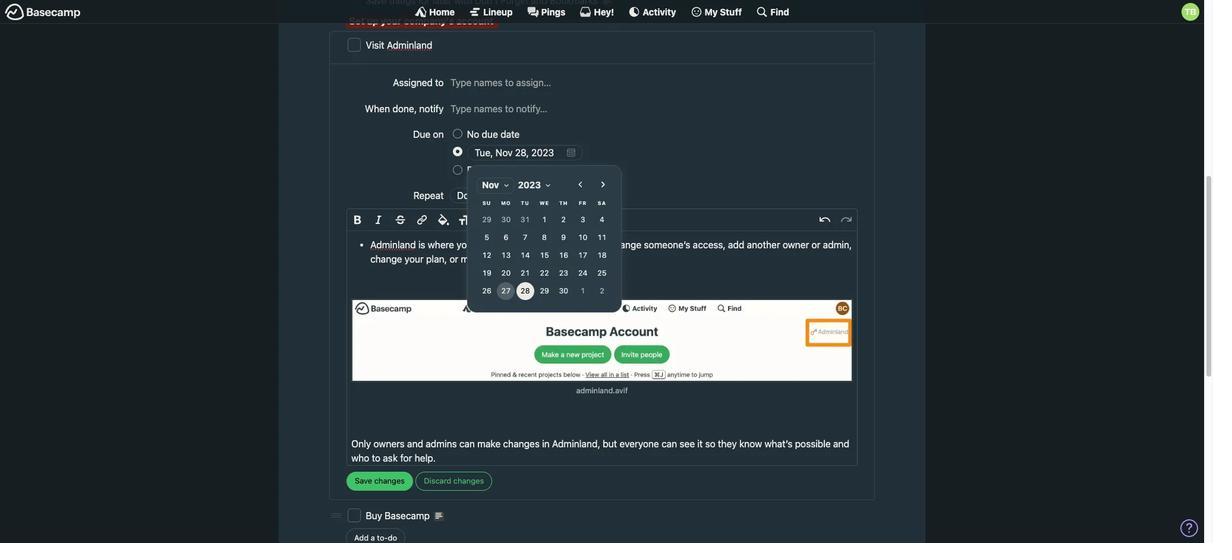 Task type: vqa. For each thing, say whether or not it's contained in the screenshot.


Task type: locate. For each thing, give the bounding box(es) containing it.
1 vertical spatial to
[[599, 240, 607, 251]]

when
[[365, 103, 390, 114]]

see
[[680, 438, 695, 449]]

12
[[482, 251, 491, 260]]

or right plan,
[[450, 254, 458, 265]]

0 horizontal spatial and
[[407, 438, 423, 449]]

0 vertical spatial 2
[[561, 215, 566, 224]]

ask
[[383, 453, 398, 463]]

17 button
[[574, 247, 592, 265]]

manage
[[475, 240, 509, 251], [461, 254, 495, 265]]

To-do name text field
[[366, 38, 866, 53]]

1 horizontal spatial 29 button
[[535, 283, 553, 301]]

pings
[[541, 6, 566, 17]]

To-do description: Add extra details or attach a file text field
[[347, 231, 857, 465]]

0 vertical spatial 29
[[482, 215, 491, 224]]

29 button down su
[[478, 211, 496, 229]]

24
[[578, 269, 587, 278]]

0 horizontal spatial 30 button
[[497, 211, 515, 229]]

0 vertical spatial manage
[[475, 240, 509, 251]]

know
[[739, 438, 762, 449]]

who
[[351, 453, 369, 463]]

buy
[[366, 511, 382, 521]]

1 vertical spatial 2
[[600, 287, 604, 296]]

dialog inside add it to the schedule? option group
[[467, 161, 657, 319]]

make
[[477, 438, 501, 449]]

30 button down mo
[[497, 211, 515, 229]]

0 vertical spatial or
[[812, 240, 821, 251]]

can left make
[[459, 438, 475, 449]]

what's
[[765, 438, 793, 449]]

1 vertical spatial changes
[[453, 476, 484, 486]]

can
[[459, 438, 475, 449], [662, 438, 677, 449]]

1 horizontal spatial 1 button
[[574, 283, 592, 301]]

1 button down 24
[[574, 283, 592, 301]]

dialog
[[467, 161, 657, 319]]

can left see
[[662, 438, 677, 449]]

is
[[418, 240, 425, 251]]

29 down the 22 button
[[540, 287, 549, 296]]

change down 'adminland'
[[370, 254, 402, 265]]

to up 18
[[599, 240, 607, 251]]

changes right make
[[503, 438, 540, 449]]

and up "help."
[[407, 438, 423, 449]]

None submit
[[347, 472, 413, 491]]

2 vertical spatial your
[[405, 254, 424, 265]]

30 down mo
[[501, 215, 511, 224]]

1 button
[[535, 211, 553, 229], [574, 283, 592, 301]]

1 vertical spatial for
[[400, 453, 412, 463]]

your up 14
[[512, 240, 531, 251]]

10 button
[[574, 229, 592, 247]]

manage up 12
[[475, 240, 509, 251]]

notify
[[419, 103, 444, 114]]

it
[[697, 438, 703, 449]]

1 horizontal spatial and
[[833, 438, 849, 449]]

9
[[561, 233, 566, 242]]

in right all
[[562, 254, 570, 265]]

your
[[381, 15, 402, 26], [512, 240, 531, 251], [405, 254, 424, 265]]

30
[[501, 215, 511, 224], [559, 287, 568, 296]]

1 down 'we'
[[542, 215, 547, 224]]

for
[[491, 165, 503, 176], [400, 453, 412, 463]]

1 vertical spatial manage
[[461, 254, 495, 265]]

1 horizontal spatial can
[[662, 438, 677, 449]]

18 button
[[593, 247, 611, 265]]

0 horizontal spatial 1
[[542, 215, 547, 224]]

0 vertical spatial in
[[562, 254, 570, 265]]

1 vertical spatial 29
[[540, 287, 549, 296]]

up
[[367, 15, 379, 26]]

1 horizontal spatial changes
[[503, 438, 540, 449]]

your down is
[[405, 254, 424, 265]]

0 vertical spatial 2 button
[[555, 211, 572, 229]]

manage up 19
[[461, 254, 495, 265]]

change
[[610, 240, 642, 251], [370, 254, 402, 265]]

1 vertical spatial 1
[[580, 287, 585, 296]]

to right assigned
[[435, 78, 444, 88]]

13 button
[[497, 247, 515, 265]]

owners
[[374, 438, 405, 449]]

need
[[573, 240, 596, 251]]

0 horizontal spatial in
[[542, 438, 550, 449]]

25
[[597, 269, 607, 278]]

2 horizontal spatial your
[[512, 240, 531, 251]]

2 horizontal spatial to
[[599, 240, 607, 251]]

when done, notify
[[365, 103, 444, 114]]

dialog containing nov
[[467, 161, 657, 319]]

22
[[540, 269, 549, 278]]

1 vertical spatial 29 button
[[535, 283, 553, 301]]

0 horizontal spatial 30
[[501, 215, 511, 224]]

8
[[542, 233, 547, 242]]

0 horizontal spatial 29 button
[[478, 211, 496, 229]]

31
[[520, 215, 530, 224]]

set
[[349, 15, 365, 26]]

0 vertical spatial 30
[[501, 215, 511, 224]]

2 for left the '2' 'button'
[[561, 215, 566, 224]]

0 horizontal spatial 2
[[561, 215, 566, 224]]

28 button
[[516, 283, 534, 301]]

0 vertical spatial 1
[[542, 215, 547, 224]]

12 button
[[478, 247, 496, 265]]

0 horizontal spatial 1 button
[[535, 211, 553, 229]]

1 horizontal spatial in
[[562, 254, 570, 265]]

0 vertical spatial for
[[491, 165, 503, 176]]

7 button
[[516, 229, 534, 247]]

29 button down 22
[[535, 283, 553, 301]]

1 horizontal spatial or
[[812, 240, 821, 251]]

23
[[559, 269, 568, 278]]

30 button down the 23
[[555, 283, 572, 301]]

0 horizontal spatial your
[[381, 15, 402, 26]]

1 can from the left
[[459, 438, 475, 449]]

4
[[600, 215, 604, 224]]

for up nov
[[491, 165, 503, 176]]

0 vertical spatial change
[[610, 240, 642, 251]]

2 vertical spatial to
[[372, 453, 380, 463]]

2
[[561, 215, 566, 224], [600, 287, 604, 296]]

no due date
[[467, 129, 520, 140]]

6
[[504, 233, 508, 242]]

1 horizontal spatial to
[[435, 78, 444, 88]]

0 horizontal spatial 29
[[482, 215, 491, 224]]

10
[[578, 233, 587, 242]]

add
[[728, 240, 745, 251]]

my stuff button
[[690, 6, 742, 18]]

0 horizontal spatial change
[[370, 254, 402, 265]]

2 down 25 'button'
[[600, 287, 604, 296]]

30 button
[[497, 211, 515, 229], [555, 283, 572, 301]]

adminland.
[[572, 254, 620, 265]]

1 vertical spatial or
[[450, 254, 458, 265]]

2 button
[[555, 211, 572, 229], [593, 283, 611, 301]]

1 vertical spatial 2 button
[[593, 283, 611, 301]]

2 down 'th'
[[561, 215, 566, 224]]

4 button
[[593, 211, 611, 229]]

1 vertical spatial in
[[542, 438, 550, 449]]

1 horizontal spatial 30 button
[[555, 283, 572, 301]]

home link
[[415, 6, 455, 18]]

set up your company's account
[[349, 15, 494, 26]]

0 vertical spatial changes
[[503, 438, 540, 449]]

2 button down 25
[[593, 283, 611, 301]]

due
[[413, 129, 431, 140]]

1 horizontal spatial 1
[[580, 287, 585, 296]]

1 for the bottommost 1 button
[[580, 287, 585, 296]]

2 button down 'th'
[[555, 211, 572, 229]]

buy basecamp
[[366, 511, 432, 521]]

in left 'adminland,'
[[542, 438, 550, 449]]

to
[[435, 78, 444, 88], [599, 240, 607, 251], [372, 453, 380, 463]]

1 button down 'we'
[[535, 211, 553, 229]]

1 and from the left
[[407, 438, 423, 449]]

and right possible
[[833, 438, 849, 449]]

change right 11
[[610, 240, 642, 251]]

0 horizontal spatial can
[[459, 438, 475, 449]]

in
[[562, 254, 570, 265], [542, 438, 550, 449]]

help.
[[415, 453, 436, 463]]

to inside the only owners and admins can make changes in adminland, but everyone can see it so they know what's possible and who to ask for help.
[[372, 453, 380, 463]]

your right up
[[381, 15, 402, 26]]

and
[[407, 438, 423, 449], [833, 438, 849, 449]]

1 vertical spatial 30
[[559, 287, 568, 296]]

29 button
[[478, 211, 496, 229], [535, 283, 553, 301]]

1 horizontal spatial 30
[[559, 287, 568, 296]]

3 button
[[574, 211, 592, 229]]

1 horizontal spatial 2
[[600, 287, 604, 296]]

someone's
[[644, 240, 690, 251]]

29 down su
[[482, 215, 491, 224]]

changes right discard at the bottom left of page
[[453, 476, 484, 486]]

1 down '24' button
[[580, 287, 585, 296]]

1 horizontal spatial change
[[610, 240, 642, 251]]

0 vertical spatial 29 button
[[478, 211, 496, 229]]

2 can from the left
[[662, 438, 677, 449]]

set up your company's account link
[[349, 15, 494, 26]]

1 vertical spatial 30 button
[[555, 283, 572, 301]]

for right ask
[[400, 453, 412, 463]]

or right owner
[[812, 240, 821, 251]]

31 button
[[516, 211, 534, 229]]

0 horizontal spatial changes
[[453, 476, 484, 486]]

activity
[[643, 6, 676, 17]]

due on
[[413, 129, 444, 140]]

to left ask
[[372, 453, 380, 463]]

0 vertical spatial to
[[435, 78, 444, 88]]

30 down 23 'button'
[[559, 287, 568, 296]]

0 horizontal spatial for
[[400, 453, 412, 463]]

1 horizontal spatial for
[[491, 165, 503, 176]]

1
[[542, 215, 547, 224], [580, 287, 585, 296]]

19
[[482, 269, 491, 278]]

my stuff
[[705, 6, 742, 17]]

0 horizontal spatial to
[[372, 453, 380, 463]]

0 horizontal spatial or
[[450, 254, 458, 265]]

hey!
[[594, 6, 614, 17]]

11 button
[[593, 229, 611, 247]]

hey! button
[[580, 6, 614, 18]]



Task type: describe. For each thing, give the bounding box(es) containing it.
5 button
[[478, 229, 496, 247]]

a
[[371, 533, 375, 543]]

but
[[603, 438, 617, 449]]

add it to the schedule? option group
[[453, 126, 858, 319]]

sa
[[598, 200, 606, 206]]

22 button
[[535, 265, 553, 283]]

23 button
[[555, 265, 572, 283]]

25 button
[[593, 265, 611, 283]]

0 vertical spatial 1 button
[[535, 211, 553, 229]]

due
[[482, 129, 498, 140]]

fr
[[579, 200, 587, 206]]

0 vertical spatial 30 button
[[497, 211, 515, 229]]

15
[[540, 251, 549, 260]]

8 button
[[535, 229, 553, 247]]

Choose date… field
[[467, 145, 583, 161]]

21
[[520, 269, 530, 278]]

14 button
[[516, 247, 534, 265]]

th
[[559, 200, 568, 206]]

assigned to
[[393, 78, 444, 88]]

adminland,
[[552, 438, 600, 449]]

30 for the top 30 button
[[501, 215, 511, 224]]

owner
[[783, 240, 809, 251]]

runs for multiple days
[[467, 165, 562, 176]]

days
[[542, 165, 562, 176]]

you
[[457, 240, 472, 251]]

runs
[[467, 165, 489, 176]]

multiple
[[505, 165, 540, 176]]

we
[[539, 200, 549, 206]]

switch accounts image
[[5, 3, 81, 21]]

pings button
[[527, 6, 566, 18]]

tu
[[521, 200, 529, 206]]

possible
[[795, 438, 831, 449]]

6 button
[[497, 229, 515, 247]]

admins
[[426, 438, 457, 449]]

plan,
[[426, 254, 447, 265]]

21 button
[[516, 265, 534, 283]]

2 and from the left
[[833, 438, 849, 449]]

in inside the only owners and admins can make changes in adminland, but everyone can see it so they know what's possible and who to ask for help.
[[542, 438, 550, 449]]

27 button
[[497, 283, 515, 301]]

19 button
[[478, 265, 496, 283]]

1 for the topmost 1 button
[[542, 215, 547, 224]]

discard changes
[[424, 476, 484, 486]]

adminland.avif link
[[351, 299, 853, 399]]

0 horizontal spatial 2 button
[[555, 211, 572, 229]]

it's
[[535, 254, 548, 265]]

my
[[705, 6, 718, 17]]

groups?
[[498, 254, 533, 265]]

26
[[482, 287, 491, 296]]

24 button
[[574, 265, 592, 283]]

When done, notify text field
[[450, 101, 858, 116]]

for inside the only owners and admins can make changes in adminland, but everyone can see it so they know what's possible and who to ask for help.
[[400, 453, 412, 463]]

2023
[[518, 180, 541, 191]]

30 for 30 button to the right
[[559, 287, 568, 296]]

16
[[559, 251, 568, 260]]

14
[[520, 251, 530, 260]]

no
[[467, 129, 479, 140]]

add a to-do button
[[346, 529, 405, 543]]

company's
[[404, 15, 454, 26]]

activity link
[[629, 6, 676, 18]]

15 button
[[535, 247, 553, 265]]

mo
[[501, 200, 511, 206]]

0 vertical spatial your
[[381, 15, 402, 26]]

7
[[523, 233, 527, 242]]

main element
[[0, 0, 1204, 24]]

1 vertical spatial your
[[512, 240, 531, 251]]

basecamp
[[385, 511, 430, 521]]

1 horizontal spatial 2 button
[[593, 283, 611, 301]]

account
[[456, 15, 494, 26]]

tim burton image
[[1182, 3, 1200, 21]]

changes inside the only owners and admins can make changes in adminland, but everyone can see it so they know what's possible and who to ask for help.
[[503, 438, 540, 449]]

in inside adminland is where you manage your account. need to change someone's access, add another owner or admin, change your plan, or manage groups? it's all in adminland.
[[562, 254, 570, 265]]

1 horizontal spatial 29
[[540, 287, 549, 296]]

1 vertical spatial change
[[370, 254, 402, 265]]

buy basecamp link
[[366, 511, 432, 521]]

only
[[351, 438, 371, 449]]

1 vertical spatial 1 button
[[574, 283, 592, 301]]

so
[[705, 438, 716, 449]]

20 button
[[497, 265, 515, 283]]

2 for the right the '2' 'button'
[[600, 287, 604, 296]]

lineup
[[483, 6, 513, 17]]

to-
[[377, 533, 388, 543]]

only owners and admins can make changes in adminland, but everyone can see it so they know what's possible and who to ask for help.
[[351, 438, 849, 463]]

discard
[[424, 476, 451, 486]]

nov
[[482, 180, 499, 191]]

account.
[[533, 240, 571, 251]]

su
[[482, 200, 491, 206]]

28
[[520, 287, 530, 296]]

17
[[578, 251, 587, 260]]

add a to-do
[[354, 533, 397, 543]]

27
[[501, 287, 511, 296]]

find button
[[756, 6, 789, 18]]

find
[[771, 6, 789, 17]]

26 button
[[478, 283, 496, 301]]

1 horizontal spatial your
[[405, 254, 424, 265]]

they
[[718, 438, 737, 449]]

for inside add it to the schedule? option group
[[491, 165, 503, 176]]

date
[[501, 129, 520, 140]]

changes inside "link"
[[453, 476, 484, 486]]

5
[[484, 233, 489, 242]]

18
[[597, 251, 607, 260]]

Assigned to text field
[[450, 75, 858, 91]]

to inside adminland is where you manage your account. need to change someone's access, add another owner or admin, change your plan, or manage groups? it's all in adminland.
[[599, 240, 607, 251]]

all
[[550, 254, 560, 265]]

repeat
[[413, 190, 444, 201]]



